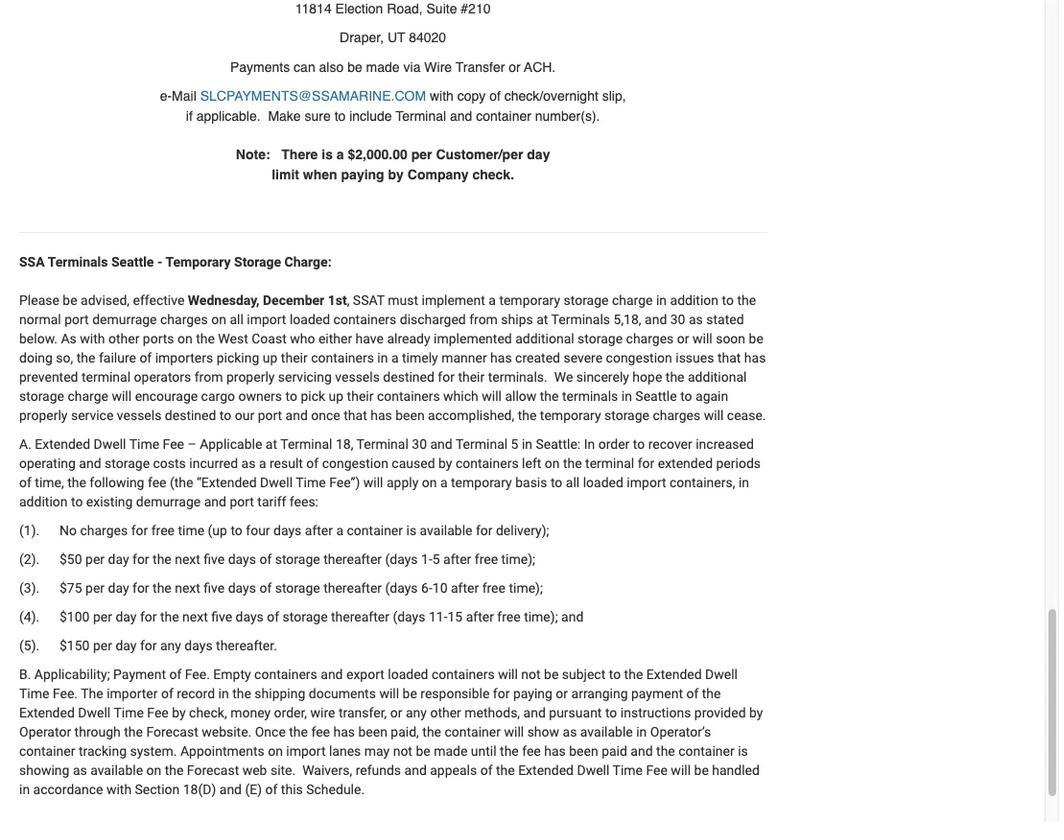 Task type: describe. For each thing, give the bounding box(es) containing it.
doing
[[19, 349, 53, 365]]

will up methods,
[[498, 666, 518, 682]]

applicability;
[[34, 666, 110, 682]]

on up importers
[[177, 330, 193, 346]]

in down the showing
[[19, 781, 30, 797]]

coast
[[252, 330, 287, 346]]

as up accordance
[[73, 762, 87, 778]]

a down already
[[391, 349, 399, 365]]

provided
[[694, 704, 746, 720]]

operator
[[19, 724, 71, 739]]

terminals
[[562, 388, 618, 404]]

charge:
[[285, 254, 332, 269]]

paying inside note:   there is a $2,000.00 per customer/per day limit when paying by company check.
[[341, 166, 384, 182]]

who
[[290, 330, 315, 346]]

1 horizontal spatial not
[[521, 666, 541, 682]]

basis
[[515, 474, 547, 490]]

thereafter for 11-
[[331, 608, 389, 624]]

existing
[[86, 493, 133, 509]]

of inside e-mail slcpayments@ssamarine.com with copy of check/overnight slip, if applicable.  make sure to include terminal and container number(s).
[[489, 88, 501, 103]]

or up pursuant
[[556, 685, 568, 701]]

as inside , ssat must implement a temporary storage charge in addition to the normal port demurrage charges on all import loaded containers discharged from ships at terminals 5,18, and 30 as stated below. as with other ports on the west coast who either have already implemented additional storage charges or will soon be doing so, the failure of importers picking up their containers in a timely manner has created severe congestion issues that has prevented terminal operators from properly servicing vessels destined for their terminals.  we sincerely hope the additional storage charge will encourage cargo owners to pick up their containers which will allow the terminals in seattle to again properly service vessels destined to our port and once that has been accomplished, the temporary storage charges will cease.
[[689, 311, 703, 327]]

has up terminals. at top
[[490, 349, 512, 365]]

and up following
[[79, 455, 101, 471]]

will down methods,
[[504, 724, 524, 739]]

again
[[695, 388, 728, 404]]

days for 1-
[[228, 551, 256, 567]]

1 horizontal spatial from
[[469, 311, 498, 327]]

has up lanes
[[333, 724, 355, 739]]

shipping
[[254, 685, 305, 701]]

be up paid,
[[402, 685, 417, 701]]

a down fee")
[[336, 522, 343, 538]]

allow
[[505, 388, 537, 404]]

0 horizontal spatial fee.
[[53, 685, 78, 701]]

a left result
[[259, 455, 266, 471]]

(4).      $100 per day for the next five days of storage thereafter (days 11-15 after free time); and
[[19, 608, 584, 624]]

seattle inside , ssat must implement a temporary storage charge in addition to the normal port demurrage charges on all import loaded containers discharged from ships at terminals 5,18, and 30 as stated below. as with other ports on the west coast who either have already implemented additional storage charges or will soon be doing so, the failure of importers picking up their containers in a timely manner has created severe congestion issues that has prevented terminal operators from properly servicing vessels destined for their terminals.  we sincerely hope the additional storage charge will encourage cargo owners to pick up their containers which will allow the terminals in seattle to again properly service vessels destined to our port and once that has been accomplished, the temporary storage charges will cease.
[[635, 388, 677, 404]]

december
[[263, 292, 324, 308]]

of right result
[[306, 455, 319, 471]]

0 horizontal spatial not
[[393, 743, 412, 759]]

15
[[447, 608, 463, 624]]

0 vertical spatial temporary
[[499, 292, 560, 308]]

container inside e-mail slcpayments@ssamarine.com with copy of check/overnight slip, if applicable.  make sure to include terminal and container number(s).
[[476, 108, 531, 123]]

days right four
[[273, 522, 302, 538]]

accomplished,
[[428, 407, 514, 423]]

or inside , ssat must implement a temporary storage charge in addition to the normal port demurrage charges on all import loaded containers discharged from ships at terminals 5,18, and 30 as stated below. as with other ports on the west coast who either have already implemented additional storage charges or will soon be doing so, the failure of importers picking up their containers in a timely manner has created severe congestion issues that has prevented terminal operators from properly servicing vessels destined for their terminals.  we sincerely hope the additional storage charge will encourage cargo owners to pick up their containers which will allow the terminals in seattle to again properly service vessels destined to our port and once that has been accomplished, the temporary storage charges will cease.
[[677, 330, 689, 346]]

(e)
[[245, 781, 262, 797]]

container up until
[[445, 724, 501, 739]]

(5).      $150 per day for any days thereafter.
[[19, 637, 277, 653]]

ach.
[[524, 59, 556, 74]]

please be advised, effective wednesday, december 1st
[[19, 292, 347, 308]]

subject
[[562, 666, 606, 682]]

incurred
[[189, 455, 238, 471]]

a right apply
[[440, 474, 448, 490]]

, ssat must implement a temporary storage charge in addition to the normal port demurrage charges on all import loaded containers discharged from ships at terminals 5,18, and 30 as stated below. as with other ports on the west coast who either have already implemented additional storage charges or will soon be doing so, the failure of importers picking up their containers in a timely manner has created severe congestion issues that has prevented terminal operators from properly servicing vessels destined for their terminals.  we sincerely hope the additional storage charge will encourage cargo owners to pick up their containers which will allow the terminals in seattle to again properly service vessels destined to our port and once that has been accomplished, the temporary storage charges will cease.
[[19, 292, 766, 423]]

loaded inside a. extended dwell time fee – applicable at terminal 18, terminal 30 and terminal 5 in seattle: in order to recover increased operating and storage costs incurred as a result of congestion caused by containers left on the terminal for extended periods of time, the following fee (the "extended dwell time fee") will apply on a temporary basis to all loaded import containers, in addition to existing demurrage and port tariff fees:
[[583, 474, 623, 490]]

container down operator
[[19, 743, 75, 759]]

container down 'operator's'
[[678, 743, 735, 759]]

pursuant
[[549, 704, 602, 720]]

once
[[311, 407, 340, 423]]

following
[[90, 474, 144, 490]]

operating
[[19, 455, 76, 471]]

2 vertical spatial available
[[90, 762, 143, 778]]

west
[[218, 330, 248, 346]]

four
[[246, 522, 270, 538]]

next for $75
[[175, 580, 200, 595]]

per for (2).      $50 per day for the next five days of storage thereafter (days 1-5 after free time);
[[85, 551, 105, 567]]

0 horizontal spatial from
[[194, 369, 223, 384]]

terminal inside , ssat must implement a temporary storage charge in addition to the normal port demurrage charges on all import loaded containers discharged from ships at terminals 5,18, and 30 as stated below. as with other ports on the west coast who either have already implemented additional storage charges or will soon be doing so, the failure of importers picking up their containers in a timely manner has created severe congestion issues that has prevented terminal operators from properly servicing vessels destined for their terminals.  we sincerely hope the additional storage charge will encourage cargo owners to pick up their containers which will allow the terminals in seattle to again properly service vessels destined to our port and once that has been accomplished, the temporary storage charges will cease.
[[82, 369, 131, 384]]

fees:
[[290, 493, 318, 509]]

website.
[[202, 724, 252, 739]]

with inside e-mail slcpayments@ssamarine.com with copy of check/overnight slip, if applicable.  make sure to include terminal and container number(s).
[[430, 88, 454, 103]]

0 horizontal spatial seattle
[[111, 254, 154, 269]]

10
[[432, 580, 448, 595]]

cease.
[[727, 407, 766, 423]]

in down sincerely
[[621, 388, 632, 404]]

days left thereafter.
[[185, 637, 213, 653]]

transfer,
[[339, 704, 387, 720]]

after for 11-
[[466, 608, 494, 624]]

1 horizontal spatial their
[[347, 388, 374, 404]]

be down paid,
[[416, 743, 430, 759]]

day for (3).      $75 per day for the next five days of storage thereafter (days 6-10 after free time);
[[108, 580, 129, 595]]

on down wednesday,
[[211, 311, 226, 327]]

time); for (4).      $100 per day for the next five days of storage thereafter (days 11-15 after free time); and
[[524, 608, 558, 624]]

0 vertical spatial charge
[[612, 292, 653, 308]]

day for (2).      $50 per day for the next five days of storage thereafter (days 1-5 after free time);
[[108, 551, 129, 567]]

a. extended dwell time fee – applicable at terminal 18, terminal 30 and terminal 5 in seattle: in order to recover increased operating and storage costs incurred as a result of congestion caused by containers left on the terminal for extended periods of time, the following fee (the "extended dwell time fee") will apply on a temporary basis to all loaded import containers, in addition to existing demurrage and port tariff fees:
[[19, 436, 761, 509]]

for inside b. applicability; payment of fee. empty containers and export loaded containers will not be subject to the extended dwell time fee. the importer of record in the shipping documents will be responsible for paying or arranging payment of the extended dwell time fee by check, money order, wire transfer, or any other methods, and pursuant to instructions provided by operator through the forecast website. once the fee has been paid, the container will show as available in operator's container tracking system. appointments on import lanes may not be made until the fee has been paid and the container is showing as available on the forecast web site.  waivers, refunds and appeals of the extended dwell time fee will be handled in accordance with section 18(d) and (e) of this schedule.
[[493, 685, 510, 701]]

dwell down the
[[78, 704, 111, 720]]

extended up payment at the right bottom of page
[[646, 666, 702, 682]]

–
[[188, 436, 196, 452]]

refunds
[[356, 762, 401, 778]]

1 vertical spatial temporary
[[540, 407, 601, 423]]

importer
[[107, 685, 158, 701]]

extended up operator
[[19, 704, 75, 720]]

of up provided
[[686, 685, 699, 701]]

in down empty
[[218, 685, 229, 701]]

timely
[[402, 349, 438, 365]]

all inside , ssat must implement a temporary storage charge in addition to the normal port demurrage charges on all import loaded containers discharged from ships at terminals 5,18, and 30 as stated below. as with other ports on the west coast who either have already implemented additional storage charges or will soon be doing so, the failure of importers picking up their containers in a timely manner has created severe congestion issues that has prevented terminal operators from properly servicing vessels destined for their terminals.  we sincerely hope the additional storage charge will encourage cargo owners to pick up their containers which will allow the terminals in seattle to again properly service vessels destined to our port and once that has been accomplished, the temporary storage charges will cease.
[[230, 311, 243, 327]]

1 vertical spatial fee
[[311, 724, 330, 739]]

fee inside a. extended dwell time fee – applicable at terminal 18, terminal 30 and terminal 5 in seattle: in order to recover increased operating and storage costs incurred as a result of congestion caused by containers left on the terminal for extended periods of time, the following fee (the "extended dwell time fee") will apply on a temporary basis to all loaded import containers, in addition to existing demurrage and port tariff fees:
[[148, 474, 166, 490]]

paid,
[[391, 724, 419, 739]]

with inside , ssat must implement a temporary storage charge in addition to the normal port demurrage charges on all import loaded containers discharged from ships at terminals 5,18, and 30 as stated below. as with other ports on the west coast who either have already implemented additional storage charges or will soon be doing so, the failure of importers picking up their containers in a timely manner has created severe congestion issues that has prevented terminal operators from properly servicing vessels destined for their terminals.  we sincerely hope the additional storage charge will encourage cargo owners to pick up their containers which will allow the terminals in seattle to again properly service vessels destined to our port and once that has been accomplished, the temporary storage charges will cease.
[[80, 330, 105, 346]]

(days for 6-
[[385, 580, 418, 595]]

container down apply
[[347, 522, 403, 538]]

and right refunds
[[404, 762, 427, 778]]

time down paid
[[613, 762, 643, 778]]

will down export
[[379, 685, 399, 701]]

0 horizontal spatial charge
[[68, 388, 108, 404]]

to right 'order'
[[633, 436, 645, 452]]

will down again
[[704, 407, 724, 423]]

arranging
[[571, 685, 628, 701]]

make
[[268, 108, 301, 123]]

at inside , ssat must implement a temporary storage charge in addition to the normal port demurrage charges on all import loaded containers discharged from ships at terminals 5,18, and 30 as stated below. as with other ports on the west coast who either have already implemented additional storage charges or will soon be doing so, the failure of importers picking up their containers in a timely manner has created severe congestion issues that has prevented terminal operators from properly servicing vessels destined for their terminals.  we sincerely hope the additional storage charge will encourage cargo owners to pick up their containers which will allow the terminals in seattle to again properly service vessels destined to our port and once that has been accomplished, the temporary storage charges will cease.
[[536, 311, 548, 327]]

0 vertical spatial forecast
[[146, 724, 198, 739]]

charges down existing
[[80, 522, 128, 538]]

$75
[[59, 580, 82, 595]]

thereafter for 6-
[[323, 580, 382, 595]]

next for $50
[[175, 551, 200, 567]]

either
[[318, 330, 352, 346]]

$100
[[59, 608, 90, 624]]

on down caused
[[422, 474, 437, 490]]

in down have
[[377, 349, 388, 365]]

terminal up result
[[280, 436, 332, 452]]

on down system.
[[146, 762, 161, 778]]

will up service at the left
[[112, 388, 132, 404]]

time down b.
[[19, 685, 49, 701]]

containers,
[[670, 474, 735, 490]]

and up show
[[523, 704, 546, 720]]

containers down ssat
[[333, 311, 396, 327]]

time); for (3).      $75 per day for the next five days of storage thereafter (days 6-10 after free time);
[[509, 580, 543, 595]]

1-
[[421, 551, 432, 567]]

of left record
[[161, 685, 173, 701]]

and up the subject
[[561, 608, 584, 624]]

to left again
[[680, 388, 692, 404]]

1 horizontal spatial available
[[420, 522, 472, 538]]

in down periods
[[739, 474, 749, 490]]

in up 'left'
[[522, 436, 532, 452]]

prevented
[[19, 369, 78, 384]]

has down soon
[[744, 349, 766, 365]]

applicable
[[200, 436, 262, 452]]

(3).      $75 per day for the next five days of storage thereafter (days 6-10 after free time);
[[19, 580, 543, 595]]

after down fees:
[[305, 522, 333, 538]]

day for (5).      $150 per day for any days thereafter.
[[115, 637, 137, 653]]

and inside e-mail slcpayments@ssamarine.com with copy of check/overnight slip, if applicable.  make sure to include terminal and container number(s).
[[450, 108, 472, 123]]

0 horizontal spatial vessels
[[117, 407, 162, 423]]

other inside , ssat must implement a temporary storage charge in addition to the normal port demurrage charges on all import loaded containers discharged from ships at terminals 5,18, and 30 as stated below. as with other ports on the west coast who either have already implemented additional storage charges or will soon be doing so, the failure of importers picking up their containers in a timely manner has created severe congestion issues that has prevented terminal operators from properly servicing vessels destined for their terminals.  we sincerely hope the additional storage charge will encourage cargo owners to pick up their containers which will allow the terminals in seattle to again properly service vessels destined to our port and once that has been accomplished, the temporary storage charges will cease.
[[108, 330, 139, 346]]

number(s).
[[535, 108, 600, 123]]

paying inside b. applicability; payment of fee. empty containers and export loaded containers will not be subject to the extended dwell time fee. the importer of record in the shipping documents will be responsible for paying or arranging payment of the extended dwell time fee by check, money order, wire transfer, or any other methods, and pursuant to instructions provided by operator through the forecast website. once the fee has been paid, the container will show as available in operator's container tracking system. appointments on import lanes may not be made until the fee has been paid and the container is showing as available on the forecast web site.  waivers, refunds and appeals of the extended dwell time fee will be handled in accordance with section 18(d) and (e) of this schedule.
[[513, 685, 552, 701]]

please
[[19, 292, 59, 308]]

free for (3).      $75 per day for the next five days of storage thereafter (days 6-10 after free time);
[[482, 580, 505, 595]]

be inside , ssat must implement a temporary storage charge in addition to the normal port demurrage charges on all import loaded containers discharged from ships at terminals 5,18, and 30 as stated below. as with other ports on the west coast who either have already implemented additional storage charges or will soon be doing so, the failure of importers picking up their containers in a timely manner has created severe congestion issues that has prevented terminal operators from properly servicing vessels destined for their terminals.  we sincerely hope the additional storage charge will encourage cargo owners to pick up their containers which will allow the terminals in seattle to again properly service vessels destined to our port and once that has been accomplished, the temporary storage charges will cease.
[[749, 330, 763, 346]]

schedule.
[[306, 781, 365, 797]]

charges down please be advised, effective wednesday, december 1st
[[160, 311, 208, 327]]

be left handled
[[694, 762, 709, 778]]

per for (5).      $150 per day for any days thereafter.
[[93, 637, 112, 653]]

per inside note:   there is a $2,000.00 per customer/per day limit when paying by company check.
[[411, 147, 432, 162]]

loaded inside b. applicability; payment of fee. empty containers and export loaded containers will not be subject to the extended dwell time fee. the importer of record in the shipping documents will be responsible for paying or arranging payment of the extended dwell time fee by check, money order, wire transfer, or any other methods, and pursuant to instructions provided by operator through the forecast website. once the fee has been paid, the container will show as available in operator's container tracking system. appointments on import lanes may not be made until the fee has been paid and the container is showing as available on the forecast web site.  waivers, refunds and appeals of the extended dwell time fee will be handled in accordance with section 18(d) and (e) of this schedule.
[[388, 666, 428, 682]]

b. applicability; payment of fee. empty containers and export loaded containers will not be subject to the extended dwell time fee. the importer of record in the shipping documents will be responsible for paying or arranging payment of the extended dwell time fee by check, money order, wire transfer, or any other methods, and pursuant to instructions provided by operator through the forecast website. once the fee has been paid, the container will show as available in operator's container tracking system. appointments on import lanes may not be made until the fee has been paid and the container is showing as available on the forecast web site.  waivers, refunds and appeals of the extended dwell time fee will be handled in accordance with section 18(d) and (e) of this schedule.
[[19, 666, 763, 797]]

2 vertical spatial fee
[[646, 762, 668, 778]]

11814 election road, suite #210
[[295, 0, 491, 16]]

any inside b. applicability; payment of fee. empty containers and export loaded containers will not be subject to the extended dwell time fee. the importer of record in the shipping documents will be responsible for paying or arranging payment of the extended dwell time fee by check, money order, wire transfer, or any other methods, and pursuant to instructions provided by operator through the forecast website. once the fee has been paid, the container will show as available in operator's container tracking system. appointments on import lanes may not be made until the fee has been paid and the container is showing as available on the forecast web site.  waivers, refunds and appeals of the extended dwell time fee will be handled in accordance with section 18(d) and (e) of this schedule.
[[406, 704, 427, 720]]

dwell down paid
[[577, 762, 609, 778]]

18(d)
[[183, 781, 216, 797]]

to down arranging at right
[[605, 704, 617, 720]]

showing
[[19, 762, 69, 778]]

to left pick
[[285, 388, 297, 404]]

2 horizontal spatial been
[[569, 743, 598, 759]]

1st
[[328, 292, 347, 308]]

terminal inside a. extended dwell time fee – applicable at terminal 18, terminal 30 and terminal 5 in seattle: in order to recover increased operating and storage costs incurred as a result of congestion caused by containers left on the terminal for extended periods of time, the following fee (the "extended dwell time fee") will apply on a temporary basis to all loaded import containers, in addition to existing demurrage and port tariff fees:
[[585, 455, 634, 471]]

and up caused
[[430, 436, 453, 452]]

dwell up tariff
[[260, 474, 293, 490]]

time up costs
[[129, 436, 159, 452]]

documents
[[309, 685, 376, 701]]

1 horizontal spatial is
[[406, 522, 416, 538]]

of left time,
[[19, 474, 32, 490]]

appointments
[[180, 743, 264, 759]]

a right implement
[[489, 292, 496, 308]]

dwell down service at the left
[[94, 436, 126, 452]]

all inside a. extended dwell time fee – applicable at terminal 18, terminal 30 and terminal 5 in seattle: in order to recover increased operating and storage costs incurred as a result of congestion caused by containers left on the terminal for extended periods of time, the following fee (the "extended dwell time fee") will apply on a temporary basis to all loaded import containers, in addition to existing demurrage and port tariff fees:
[[566, 474, 580, 490]]

note:   there is a $2,000.00 per customer/per day limit when paying by company check.
[[236, 147, 550, 182]]

be left the subject
[[544, 666, 559, 682]]

containers down either
[[311, 349, 374, 365]]

if
[[186, 108, 193, 123]]

time up fees:
[[296, 474, 326, 490]]

wire
[[310, 704, 335, 720]]

slip,
[[602, 88, 626, 103]]

with inside b. applicability; payment of fee. empty containers and export loaded containers will not be subject to the extended dwell time fee. the importer of record in the shipping documents will be responsible for paying or arranging payment of the extended dwell time fee by check, money order, wire transfer, or any other methods, and pursuant to instructions provided by operator through the forecast website. once the fee has been paid, the container will show as available in operator's container tracking system. appointments on import lanes may not be made until the fee has been paid and the container is showing as available on the forecast web site.  waivers, refunds and appeals of the extended dwell time fee will be handled in accordance with section 18(d) and (e) of this schedule.
[[106, 781, 132, 797]]

may
[[364, 743, 390, 759]]

temporary
[[165, 254, 231, 269]]

1 vertical spatial forecast
[[187, 762, 239, 778]]

normal
[[19, 311, 61, 327]]

of right (e)
[[265, 781, 278, 797]]

containers up shipping
[[254, 666, 317, 682]]

will inside a. extended dwell time fee – applicable at terminal 18, terminal 30 and terminal 5 in seattle: in order to recover increased operating and storage costs incurred as a result of congestion caused by containers left on the terminal for extended periods of time, the following fee (the "extended dwell time fee") will apply on a temporary basis to all loaded import containers, in addition to existing demurrage and port tariff fees:
[[363, 474, 383, 490]]

1 vertical spatial port
[[258, 407, 282, 423]]

has down show
[[544, 743, 566, 759]]

failure
[[99, 349, 136, 365]]

0 horizontal spatial 5
[[432, 551, 440, 567]]

0 horizontal spatial terminals
[[48, 254, 108, 269]]

containers up responsible
[[432, 666, 495, 682]]

84020
[[409, 30, 446, 45]]

lanes
[[329, 743, 361, 759]]

time down importer
[[114, 704, 144, 720]]

terminal inside e-mail slcpayments@ssamarine.com with copy of check/overnight slip, if applicable.  make sure to include terminal and container number(s).
[[396, 108, 446, 123]]

"extended
[[197, 474, 257, 490]]

waivers,
[[302, 762, 352, 778]]

left
[[522, 455, 541, 471]]

18,
[[336, 436, 353, 452]]

sincerely
[[576, 369, 629, 384]]

in down instructions on the bottom right
[[636, 724, 647, 739]]

0 vertical spatial destined
[[383, 369, 434, 384]]

servicing
[[278, 369, 332, 384]]

and up documents
[[321, 666, 343, 682]]

time
[[178, 522, 204, 538]]

1 horizontal spatial additional
[[688, 369, 747, 384]]

owners
[[238, 388, 282, 404]]

of up record
[[169, 666, 182, 682]]

will up accomplished,
[[482, 388, 502, 404]]

as
[[61, 330, 77, 346]]

2 horizontal spatial their
[[458, 369, 485, 384]]

by right provided
[[749, 704, 763, 720]]

after for 6-
[[451, 580, 479, 595]]

days for 6-
[[228, 580, 256, 595]]

of down four
[[259, 551, 272, 567]]

terminal up caused
[[356, 436, 408, 452]]

1 horizontal spatial properly
[[226, 369, 275, 384]]

2 vertical spatial fee
[[522, 743, 541, 759]]

stated
[[706, 311, 744, 327]]

days for 11-
[[236, 608, 264, 624]]

seattle:
[[536, 436, 581, 452]]

storage
[[234, 254, 281, 269]]

$150
[[59, 637, 90, 653]]

demurrage inside , ssat must implement a temporary storage charge in addition to the normal port demurrage charges on all import loaded containers discharged from ships at terminals 5,18, and 30 as stated below. as with other ports on the west coast who either have already implemented additional storage charges or will soon be doing so, the failure of importers picking up their containers in a timely manner has created severe congestion issues that has prevented terminal operators from properly servicing vessels destined for their terminals.  we sincerely hope the additional storage charge will encourage cargo owners to pick up their containers which will allow the terminals in seattle to again properly service vessels destined to our port and once that has been accomplished, the temporary storage charges will cease.
[[92, 311, 157, 327]]

1 vertical spatial up
[[329, 388, 344, 404]]

and right 5,18, at top right
[[645, 311, 667, 327]]

terminal down accomplished,
[[456, 436, 508, 452]]

will down 'operator's'
[[671, 762, 691, 778]]

of down (2).      $50 per day for the next five days of storage thereafter (days 1-5 after free time);
[[259, 580, 272, 595]]

0 horizontal spatial that
[[344, 407, 367, 423]]

system.
[[130, 743, 177, 759]]

0 vertical spatial additional
[[515, 330, 574, 346]]

(days for 11-
[[393, 608, 425, 624]]

company
[[407, 166, 469, 182]]

1 vertical spatial properly
[[19, 407, 68, 423]]



Task type: locate. For each thing, give the bounding box(es) containing it.
1 vertical spatial 30
[[412, 436, 427, 452]]

1 horizontal spatial other
[[430, 704, 461, 720]]

section
[[135, 781, 180, 797]]

as down applicable
[[241, 455, 256, 471]]

1 horizontal spatial 5
[[511, 436, 518, 452]]

charge
[[612, 292, 653, 308], [68, 388, 108, 404]]

seattle left -
[[111, 254, 154, 269]]

addition down time,
[[19, 493, 68, 509]]

costs
[[153, 455, 186, 471]]

check.
[[472, 166, 514, 182]]

for inside , ssat must implement a temporary storage charge in addition to the normal port demurrage charges on all import loaded containers discharged from ships at terminals 5,18, and 30 as stated below. as with other ports on the west coast who either have already implemented additional storage charges or will soon be doing so, the failure of importers picking up their containers in a timely manner has created severe congestion issues that has prevented terminal operators from properly servicing vessels destined for their terminals.  we sincerely hope the additional storage charge will encourage cargo owners to pick up their containers which will allow the terminals in seattle to again properly service vessels destined to our port and once that has been accomplished, the temporary storage charges will cease.
[[438, 369, 455, 384]]

on
[[211, 311, 226, 327], [177, 330, 193, 346], [545, 455, 560, 471], [422, 474, 437, 490], [268, 743, 283, 759], [146, 762, 161, 778]]

loaded
[[290, 311, 330, 327], [583, 474, 623, 490], [388, 666, 428, 682]]

additional up created
[[515, 330, 574, 346]]

accordance
[[33, 781, 103, 797]]

any up paid,
[[406, 704, 427, 720]]

storage inside a. extended dwell time fee – applicable at terminal 18, terminal 30 and terminal 5 in seattle: in order to recover increased operating and storage costs incurred as a result of congestion caused by containers left on the terminal for extended periods of time, the following fee (the "extended dwell time fee") will apply on a temporary basis to all loaded import containers, in addition to existing demurrage and port tariff fees:
[[105, 455, 150, 471]]

extended down show
[[518, 762, 574, 778]]

empty
[[213, 666, 251, 682]]

has right once at the left of page
[[370, 407, 392, 423]]

been inside , ssat must implement a temporary storage charge in addition to the normal port demurrage charges on all import loaded containers discharged from ships at terminals 5,18, and 30 as stated below. as with other ports on the west coast who either have already implemented additional storage charges or will soon be doing so, the failure of importers picking up their containers in a timely manner has created severe congestion issues that has prevented terminal operators from properly servicing vessels destined for their terminals.  we sincerely hope the additional storage charge will encourage cargo owners to pick up their containers which will allow the terminals in seattle to again properly service vessels destined to our port and once that has been accomplished, the temporary storage charges will cease.
[[395, 407, 425, 423]]

of
[[489, 88, 501, 103], [139, 349, 152, 365], [306, 455, 319, 471], [19, 474, 32, 490], [259, 551, 272, 567], [259, 580, 272, 595], [267, 608, 279, 624], [169, 666, 182, 682], [161, 685, 173, 701], [686, 685, 699, 701], [480, 762, 493, 778], [265, 781, 278, 797]]

import inside , ssat must implement a temporary storage charge in addition to the normal port demurrage charges on all import loaded containers discharged from ships at terminals 5,18, and 30 as stated below. as with other ports on the west coast who either have already implemented additional storage charges or will soon be doing so, the failure of importers picking up their containers in a timely manner has created severe congestion issues that has prevented terminal operators from properly servicing vessels destined for their terminals.  we sincerely hope the additional storage charge will encourage cargo owners to pick up their containers which will allow the terminals in seattle to again properly service vessels destined to our port and once that has been accomplished, the temporary storage charges will cease.
[[247, 311, 286, 327]]

5,18,
[[613, 311, 641, 327]]

1 horizontal spatial made
[[434, 743, 467, 759]]

payments can also be made via wire transfer or ach.
[[230, 59, 556, 74]]

seattle down 'hope'
[[635, 388, 677, 404]]

1 horizontal spatial terminals
[[551, 311, 610, 327]]

0 horizontal spatial all
[[230, 311, 243, 327]]

extended
[[658, 455, 713, 471]]

draper,
[[340, 30, 384, 45]]

available down tracking
[[90, 762, 143, 778]]

the
[[737, 292, 756, 308], [196, 330, 215, 346], [76, 349, 95, 365], [666, 369, 684, 384], [540, 388, 559, 404], [518, 407, 537, 423], [563, 455, 582, 471], [67, 474, 86, 490], [153, 551, 171, 567], [153, 580, 171, 595], [160, 608, 179, 624], [624, 666, 643, 682], [232, 685, 251, 701], [702, 685, 721, 701], [124, 724, 143, 739], [289, 724, 308, 739], [422, 724, 441, 739], [500, 743, 519, 759], [656, 743, 675, 759], [165, 762, 184, 778], [496, 762, 515, 778]]

1 vertical spatial fee
[[147, 704, 169, 720]]

made inside b. applicability; payment of fee. empty containers and export loaded containers will not be subject to the extended dwell time fee. the importer of record in the shipping documents will be responsible for paying or arranging payment of the extended dwell time fee by check, money order, wire transfer, or any other methods, and pursuant to instructions provided by operator through the forecast website. once the fee has been paid, the container will show as available in operator's container tracking system. appointments on import lanes may not be made until the fee has been paid and the container is showing as available on the forecast web site.  waivers, refunds and appeals of the extended dwell time fee will be handled in accordance with section 18(d) and (e) of this schedule.
[[434, 743, 467, 759]]

,
[[347, 292, 350, 308]]

that
[[717, 349, 741, 365], [344, 407, 367, 423]]

demurrage inside a. extended dwell time fee – applicable at terminal 18, terminal 30 and terminal 5 in seattle: in order to recover increased operating and storage costs incurred as a result of congestion caused by containers left on the terminal for extended periods of time, the following fee (the "extended dwell time fee") will apply on a temporary basis to all loaded import containers, in addition to existing demurrage and port tariff fees:
[[136, 493, 201, 509]]

0 vertical spatial other
[[108, 330, 139, 346]]

0 horizontal spatial 30
[[412, 436, 427, 452]]

on down 'once'
[[268, 743, 283, 759]]

1 vertical spatial been
[[358, 724, 387, 739]]

in
[[584, 436, 595, 452]]

1 vertical spatial time);
[[509, 580, 543, 595]]

1 vertical spatial available
[[580, 724, 633, 739]]

and down copy
[[450, 108, 472, 123]]

congestion inside , ssat must implement a temporary storage charge in addition to the normal port demurrage charges on all import loaded containers discharged from ships at terminals 5,18, and 30 as stated below. as with other ports on the west coast who either have already implemented additional storage charges or will soon be doing so, the failure of importers picking up their containers in a timely manner has created severe congestion issues that has prevented terminal operators from properly servicing vessels destined for their terminals.  we sincerely hope the additional storage charge will encourage cargo owners to pick up their containers which will allow the terminals in seattle to again properly service vessels destined to our port and once that has been accomplished, the temporary storage charges will cease.
[[606, 349, 672, 365]]

day right $75
[[108, 580, 129, 595]]

1 vertical spatial fee.
[[53, 685, 78, 701]]

1 vertical spatial from
[[194, 369, 223, 384]]

congestion inside a. extended dwell time fee – applicable at terminal 18, terminal 30 and terminal 5 in seattle: in order to recover increased operating and storage costs incurred as a result of congestion caused by containers left on the terminal for extended periods of time, the following fee (the "extended dwell time fee") will apply on a temporary basis to all loaded import containers, in addition to existing demurrage and port tariff fees:
[[322, 455, 388, 471]]

per for (4).      $100 per day for the next five days of storage thereafter (days 11-15 after free time); and
[[93, 608, 112, 624]]

loaded right export
[[388, 666, 428, 682]]

2 horizontal spatial is
[[738, 743, 748, 759]]

0 vertical spatial 30
[[670, 311, 685, 327]]

0 vertical spatial port
[[64, 311, 89, 327]]

to
[[334, 108, 346, 123], [722, 292, 734, 308], [285, 388, 297, 404], [680, 388, 692, 404], [220, 407, 231, 423], [633, 436, 645, 452], [551, 474, 562, 490], [71, 493, 83, 509], [231, 522, 243, 538], [609, 666, 621, 682], [605, 704, 617, 720]]

0 vertical spatial congestion
[[606, 349, 672, 365]]

0 vertical spatial properly
[[226, 369, 275, 384]]

1 horizontal spatial congestion
[[606, 349, 672, 365]]

free for (4).      $100 per day for the next five days of storage thereafter (days 11-15 after free time); and
[[497, 608, 521, 624]]

days up thereafter.
[[236, 608, 264, 624]]

containers left 'left'
[[456, 455, 519, 471]]

after for 1-
[[443, 551, 471, 567]]

from
[[469, 311, 498, 327], [194, 369, 223, 384]]

five for $100
[[211, 608, 232, 624]]

2 horizontal spatial available
[[580, 724, 633, 739]]

0 vertical spatial 5
[[511, 436, 518, 452]]

0 horizontal spatial terminal
[[82, 369, 131, 384]]

port down owners
[[258, 407, 282, 423]]

web
[[242, 762, 267, 778]]

temporary down terminals
[[540, 407, 601, 423]]

(days for 1-
[[385, 551, 418, 567]]

when
[[303, 166, 337, 182]]

dwell up provided
[[705, 666, 738, 682]]

2 vertical spatial five
[[211, 608, 232, 624]]

5 up 10
[[432, 551, 440, 567]]

11814
[[295, 0, 332, 16]]

ssa
[[19, 254, 45, 269]]

order,
[[274, 704, 307, 720]]

free right 15
[[497, 608, 521, 624]]

1 vertical spatial other
[[430, 704, 461, 720]]

2 vertical spatial been
[[569, 743, 598, 759]]

any up "payment"
[[160, 637, 181, 653]]

paid
[[602, 743, 627, 759]]

and
[[450, 108, 472, 123], [645, 311, 667, 327], [285, 407, 308, 423], [430, 436, 453, 452], [79, 455, 101, 471], [204, 493, 226, 509], [561, 608, 584, 624], [321, 666, 343, 682], [523, 704, 546, 720], [631, 743, 653, 759], [404, 762, 427, 778], [219, 781, 242, 797]]

day down number(s).
[[527, 147, 550, 162]]

(days
[[385, 551, 418, 567], [385, 580, 418, 595], [393, 608, 425, 624]]

effective
[[133, 292, 185, 308]]

also
[[319, 59, 344, 74]]

with down wire
[[430, 88, 454, 103]]

0 vertical spatial their
[[281, 349, 308, 365]]

1 horizontal spatial at
[[536, 311, 548, 327]]

-
[[157, 254, 162, 269]]

0 horizontal spatial up
[[263, 349, 278, 365]]

import up "waivers,"
[[286, 743, 326, 759]]

per right the $150
[[93, 637, 112, 653]]

implement
[[422, 292, 485, 308]]

0 horizontal spatial their
[[281, 349, 308, 365]]

0 vertical spatial loaded
[[290, 311, 330, 327]]

and left (e)
[[219, 781, 242, 797]]

free down delivery);
[[475, 551, 498, 567]]

0 vertical spatial available
[[420, 522, 472, 538]]

temporary inside a. extended dwell time fee – applicable at terminal 18, terminal 30 and terminal 5 in seattle: in order to recover increased operating and storage costs incurred as a result of congestion caused by containers left on the terminal for extended periods of time, the following fee (the "extended dwell time fee") will apply on a temporary basis to all loaded import containers, in addition to existing demurrage and port tariff fees:
[[451, 474, 512, 490]]

extended inside a. extended dwell time fee – applicable at terminal 18, terminal 30 and terminal 5 in seattle: in order to recover increased operating and storage costs incurred as a result of congestion caused by containers left on the terminal for extended periods of time, the following fee (the "extended dwell time fee") will apply on a temporary basis to all loaded import containers, in addition to existing demurrage and port tariff fees:
[[35, 436, 90, 452]]

at up result
[[266, 436, 277, 452]]

forecast down appointments
[[187, 762, 239, 778]]

a.
[[19, 436, 31, 452]]

containers
[[333, 311, 396, 327], [311, 349, 374, 365], [377, 388, 440, 404], [456, 455, 519, 471], [254, 666, 317, 682], [432, 666, 495, 682]]

1 horizontal spatial addition
[[670, 292, 719, 308]]

a inside note:   there is a $2,000.00 per customer/per day limit when paying by company check.
[[337, 147, 344, 162]]

fee.
[[185, 666, 210, 682], [53, 685, 78, 701]]

available up paid
[[580, 724, 633, 739]]

paying up show
[[513, 685, 552, 701]]

fee down importer
[[147, 704, 169, 720]]

0 vertical spatial from
[[469, 311, 498, 327]]

0 vertical spatial fee
[[163, 436, 184, 452]]

payment
[[631, 685, 683, 701]]

suite
[[426, 0, 457, 16]]

0 vertical spatial any
[[160, 637, 181, 653]]

2 horizontal spatial loaded
[[583, 474, 623, 490]]

terminal down via
[[396, 108, 446, 123]]

will up issues
[[693, 330, 712, 346]]

2 vertical spatial with
[[106, 781, 132, 797]]

been left paid
[[569, 743, 598, 759]]

0 horizontal spatial port
[[64, 311, 89, 327]]

#210
[[461, 0, 491, 16]]

charge up service at the left
[[68, 388, 108, 404]]

per right $75
[[85, 580, 105, 595]]

loaded inside , ssat must implement a temporary storage charge in addition to the normal port demurrage charges on all import loaded containers discharged from ships at terminals 5,18, and 30 as stated below. as with other ports on the west coast who either have already implemented additional storage charges or will soon be doing so, the failure of importers picking up their containers in a timely manner has created severe congestion issues that has prevented terminal operators from properly servicing vessels destined for their terminals.  we sincerely hope the additional storage charge will encourage cargo owners to pick up their containers which will allow the terminals in seattle to again properly service vessels destined to our port and once that has been accomplished, the temporary storage charges will cease.
[[290, 311, 330, 327]]

terminals.
[[488, 369, 548, 384]]

(1).      no charges for free time (up to four days after a container is available for delivery);
[[19, 522, 549, 538]]

is inside note:   there is a $2,000.00 per customer/per day limit when paying by company check.
[[322, 147, 333, 162]]

free left time
[[151, 522, 175, 538]]

import inside a. extended dwell time fee – applicable at terminal 18, terminal 30 and terminal 5 in seattle: in order to recover increased operating and storage costs incurred as a result of congestion caused by containers left on the terminal for extended periods of time, the following fee (the "extended dwell time fee") will apply on a temporary basis to all loaded import containers, in addition to existing demurrage and port tariff fees:
[[627, 474, 666, 490]]

days
[[273, 522, 302, 538], [228, 551, 256, 567], [228, 580, 256, 595], [236, 608, 264, 624], [185, 637, 213, 653]]

1 vertical spatial terminal
[[585, 455, 634, 471]]

1 horizontal spatial with
[[106, 781, 132, 797]]

not
[[521, 666, 541, 682], [393, 743, 412, 759]]

fee inside a. extended dwell time fee – applicable at terminal 18, terminal 30 and terminal 5 in seattle: in order to recover increased operating and storage costs incurred as a result of congestion caused by containers left on the terminal for extended periods of time, the following fee (the "extended dwell time fee") will apply on a temporary basis to all loaded import containers, in addition to existing demurrage and port tariff fees:
[[163, 436, 184, 452]]

free for (2).      $50 per day for the next five days of storage thereafter (days 1-5 after free time);
[[475, 551, 498, 567]]

1 horizontal spatial fee
[[311, 724, 330, 739]]

other inside b. applicability; payment of fee. empty containers and export loaded containers will not be subject to the extended dwell time fee. the importer of record in the shipping documents will be responsible for paying or arranging payment of the extended dwell time fee by check, money order, wire transfer, or any other methods, and pursuant to instructions provided by operator through the forecast website. once the fee has been paid, the container will show as available in operator's container tracking system. appointments on import lanes may not be made until the fee has been paid and the container is showing as available on the forecast web site.  waivers, refunds and appeals of the extended dwell time fee will be handled in accordance with section 18(d) and (e) of this schedule.
[[430, 704, 461, 720]]

0 horizontal spatial additional
[[515, 330, 574, 346]]

0 vertical spatial that
[[717, 349, 741, 365]]

their
[[281, 349, 308, 365], [458, 369, 485, 384], [347, 388, 374, 404]]

addition inside a. extended dwell time fee – applicable at terminal 18, terminal 30 and terminal 5 in seattle: in order to recover increased operating and storage costs incurred as a result of congestion caused by containers left on the terminal for extended periods of time, the following fee (the "extended dwell time fee") will apply on a temporary basis to all loaded import containers, in addition to existing demurrage and port tariff fees:
[[19, 493, 68, 509]]

customer/per
[[436, 147, 523, 162]]

so,
[[56, 349, 73, 365]]

addition inside , ssat must implement a temporary storage charge in addition to the normal port demurrage charges on all import loaded containers discharged from ships at terminals 5,18, and 30 as stated below. as with other ports on the west coast who either have already implemented additional storage charges or will soon be doing so, the failure of importers picking up their containers in a timely manner has created severe congestion issues that has prevented terminal operators from properly servicing vessels destined for their terminals.  we sincerely hope the additional storage charge will encourage cargo owners to pick up their containers which will allow the terminals in seattle to again properly service vessels destined to our port and once that has been accomplished, the temporary storage charges will cease.
[[670, 292, 719, 308]]

thereafter.
[[216, 637, 277, 653]]

of inside , ssat must implement a temporary storage charge in addition to the normal port demurrage charges on all import loaded containers discharged from ships at terminals 5,18, and 30 as stated below. as with other ports on the west coast who either have already implemented additional storage charges or will soon be doing so, the failure of importers picking up their containers in a timely manner has created severe congestion issues that has prevented terminal operators from properly servicing vessels destined for their terminals.  we sincerely hope the additional storage charge will encourage cargo owners to pick up their containers which will allow the terminals in seattle to again properly service vessels destined to our port and once that has been accomplished, the temporary storage charges will cease.
[[139, 349, 152, 365]]

to left our
[[220, 407, 231, 423]]

2 vertical spatial port
[[230, 493, 254, 509]]

by
[[388, 166, 404, 182], [438, 455, 452, 471], [172, 704, 186, 720], [749, 704, 763, 720]]

1 vertical spatial that
[[344, 407, 367, 423]]

e-mail slcpayments@ssamarine.com with copy of check/overnight slip, if applicable.  make sure to include terminal and container number(s).
[[160, 88, 626, 123]]

1 vertical spatial (days
[[385, 580, 418, 595]]

five for $50
[[204, 551, 225, 567]]

0 horizontal spatial congestion
[[322, 455, 388, 471]]

wednesday,
[[188, 292, 259, 308]]

time); for (2).      $50 per day for the next five days of storage thereafter (days 1-5 after free time);
[[501, 551, 535, 567]]

be right also
[[347, 59, 362, 74]]

(the
[[170, 474, 193, 490]]

1 vertical spatial seattle
[[635, 388, 677, 404]]

1 vertical spatial with
[[80, 330, 105, 346]]

fee down show
[[522, 743, 541, 759]]

soon
[[716, 330, 745, 346]]

terminal down 'order'
[[585, 455, 634, 471]]

0 vertical spatial at
[[536, 311, 548, 327]]

0 vertical spatial thereafter
[[323, 551, 382, 567]]

0 horizontal spatial available
[[90, 762, 143, 778]]

0 vertical spatial fee.
[[185, 666, 210, 682]]

by inside note:   there is a $2,000.00 per customer/per day limit when paying by company check.
[[388, 166, 404, 182]]

terminal
[[82, 369, 131, 384], [585, 455, 634, 471]]

to up "no"
[[71, 493, 83, 509]]

day inside note:   there is a $2,000.00 per customer/per day limit when paying by company check.
[[527, 147, 550, 162]]

0 vertical spatial not
[[521, 666, 541, 682]]

payment
[[113, 666, 166, 682]]

time
[[129, 436, 159, 452], [296, 474, 326, 490], [19, 685, 49, 701], [114, 704, 144, 720], [613, 762, 643, 778]]

1 horizontal spatial that
[[717, 349, 741, 365]]

per for (3).      $75 per day for the next five days of storage thereafter (days 6-10 after free time);
[[85, 580, 105, 595]]

as down pursuant
[[563, 724, 577, 739]]

five for $75
[[204, 580, 225, 595]]

all
[[230, 311, 243, 327], [566, 474, 580, 490]]

to right the basis
[[551, 474, 562, 490]]

5 inside a. extended dwell time fee – applicable at terminal 18, terminal 30 and terminal 5 in seattle: in order to recover increased operating and storage costs incurred as a result of congestion caused by containers left on the terminal for extended periods of time, the following fee (the "extended dwell time fee") will apply on a temporary basis to all loaded import containers, in addition to existing demurrage and port tariff fees:
[[511, 436, 518, 452]]

or up paid,
[[390, 704, 402, 720]]

1 horizontal spatial terminal
[[585, 455, 634, 471]]

has
[[490, 349, 512, 365], [744, 349, 766, 365], [370, 407, 392, 423], [333, 724, 355, 739], [544, 743, 566, 759]]

0 vertical spatial paying
[[341, 166, 384, 182]]

charge up 5,18, at top right
[[612, 292, 653, 308]]

thereafter up the (4).      $100 per day for the next five days of storage thereafter (days 11-15 after free time); and
[[323, 580, 382, 595]]

created
[[515, 349, 560, 365]]

not left the subject
[[521, 666, 541, 682]]

all down seattle:
[[566, 474, 580, 490]]

by right caused
[[438, 455, 452, 471]]

of down "(3).      $75 per day for the next five days of storage thereafter (days 6-10 after free time);"
[[267, 608, 279, 624]]

1 horizontal spatial destined
[[383, 369, 434, 384]]

1 vertical spatial loaded
[[583, 474, 623, 490]]

30 inside , ssat must implement a temporary storage charge in addition to the normal port demurrage charges on all import loaded containers discharged from ships at terminals 5,18, and 30 as stated below. as with other ports on the west coast who either have already implemented additional storage charges or will soon be doing so, the failure of importers picking up their containers in a timely manner has created severe congestion issues that has prevented terminal operators from properly servicing vessels destined for their terminals.  we sincerely hope the additional storage charge will encourage cargo owners to pick up their containers which will allow the terminals in seattle to again properly service vessels destined to our port and once that has been accomplished, the temporary storage charges will cease.
[[670, 311, 685, 327]]

on down seattle:
[[545, 455, 560, 471]]

is down apply
[[406, 522, 416, 538]]

of down until
[[480, 762, 493, 778]]

2 vertical spatial their
[[347, 388, 374, 404]]

1 vertical spatial not
[[393, 743, 412, 759]]

port inside a. extended dwell time fee – applicable at terminal 18, terminal 30 and terminal 5 in seattle: in order to recover increased operating and storage costs incurred as a result of congestion caused by containers left on the terminal for extended periods of time, the following fee (the "extended dwell time fee") will apply on a temporary basis to all loaded import containers, in addition to existing demurrage and port tariff fees:
[[230, 493, 254, 509]]

day right "$50"
[[108, 551, 129, 567]]

0 vertical spatial import
[[247, 311, 286, 327]]

already
[[387, 330, 430, 346]]

as inside a. extended dwell time fee – applicable at terminal 18, terminal 30 and terminal 5 in seattle: in order to recover increased operating and storage costs incurred as a result of congestion caused by containers left on the terminal for extended periods of time, the following fee (the "extended dwell time fee") will apply on a temporary basis to all loaded import containers, in addition to existing demurrage and port tariff fees:
[[241, 455, 256, 471]]

2 horizontal spatial with
[[430, 88, 454, 103]]

0 horizontal spatial made
[[366, 59, 400, 74]]

payments
[[230, 59, 290, 74]]

terminals inside , ssat must implement a temporary storage charge in addition to the normal port demurrage charges on all import loaded containers discharged from ships at terminals 5,18, and 30 as stated below. as with other ports on the west coast who either have already implemented additional storage charges or will soon be doing so, the failure of importers picking up their containers in a timely manner has created severe congestion issues that has prevented terminal operators from properly servicing vessels destined for their terminals.  we sincerely hope the additional storage charge will encourage cargo owners to pick up their containers which will allow the terminals in seattle to again properly service vessels destined to our port and once that has been accomplished, the temporary storage charges will cease.
[[551, 311, 610, 327]]

0 vertical spatial fee
[[148, 474, 166, 490]]

$2,000.00
[[348, 147, 408, 162]]

0 vertical spatial up
[[263, 349, 278, 365]]

day for (4).      $100 per day for the next five days of storage thereafter (days 11-15 after free time); and
[[115, 608, 137, 624]]

per right $100
[[93, 608, 112, 624]]

1 horizontal spatial charge
[[612, 292, 653, 308]]

1 vertical spatial terminals
[[551, 311, 610, 327]]

check,
[[189, 704, 227, 720]]

at
[[536, 311, 548, 327], [266, 436, 277, 452]]

e-
[[160, 88, 172, 103]]

terminals
[[48, 254, 108, 269], [551, 311, 610, 327]]

be right soon
[[749, 330, 763, 346]]

available
[[420, 522, 472, 538], [580, 724, 633, 739], [90, 762, 143, 778]]

import inside b. applicability; payment of fee. empty containers and export loaded containers will not be subject to the extended dwell time fee. the importer of record in the shipping documents will be responsible for paying or arranging payment of the extended dwell time fee by check, money order, wire transfer, or any other methods, and pursuant to instructions provided by operator through the forecast website. once the fee has been paid, the container will show as available in operator's container tracking system. appointments on import lanes may not be made until the fee has been paid and the container is showing as available on the forecast web site.  waivers, refunds and appeals of the extended dwell time fee will be handled in accordance with section 18(d) and (e) of this schedule.
[[286, 743, 326, 759]]

is inside b. applicability; payment of fee. empty containers and export loaded containers will not be subject to the extended dwell time fee. the importer of record in the shipping documents will be responsible for paying or arranging payment of the extended dwell time fee by check, money order, wire transfer, or any other methods, and pursuant to instructions provided by operator through the forecast website. once the fee has been paid, the container will show as available in operator's container tracking system. appointments on import lanes may not be made until the fee has been paid and the container is showing as available on the forecast web site.  waivers, refunds and appeals of the extended dwell time fee will be handled in accordance with section 18(d) and (e) of this schedule.
[[738, 743, 748, 759]]

next for $100
[[182, 608, 208, 624]]

order
[[598, 436, 630, 452]]

addition up stated
[[670, 292, 719, 308]]

1 vertical spatial is
[[406, 522, 416, 538]]

0 vertical spatial been
[[395, 407, 425, 423]]

appeals
[[430, 762, 477, 778]]

will
[[693, 330, 712, 346], [112, 388, 132, 404], [482, 388, 502, 404], [704, 407, 724, 423], [363, 474, 383, 490], [498, 666, 518, 682], [379, 685, 399, 701], [504, 724, 524, 739], [671, 762, 691, 778]]

for inside a. extended dwell time fee – applicable at terminal 18, terminal 30 and terminal 5 in seattle: in order to recover increased operating and storage costs incurred as a result of congestion caused by containers left on the terminal for extended periods of time, the following fee (the "extended dwell time fee") will apply on a temporary basis to all loaded import containers, in addition to existing demurrage and port tariff fees:
[[638, 455, 655, 471]]

1 horizontal spatial loaded
[[388, 666, 428, 682]]

until
[[471, 743, 497, 759]]

1 vertical spatial at
[[266, 436, 277, 452]]

2 vertical spatial loaded
[[388, 666, 428, 682]]

by down record
[[172, 704, 186, 720]]

containers inside a. extended dwell time fee – applicable at terminal 18, terminal 30 and terminal 5 in seattle: in order to recover increased operating and storage costs incurred as a result of congestion caused by containers left on the terminal for extended periods of time, the following fee (the "extended dwell time fee") will apply on a temporary basis to all loaded import containers, in addition to existing demurrage and port tariff fees:
[[456, 455, 519, 471]]

1 vertical spatial five
[[204, 580, 225, 595]]

charges down 5,18, at top right
[[626, 330, 674, 346]]

check/overnight
[[504, 88, 598, 103]]

and down the "extended
[[204, 493, 226, 509]]

to inside e-mail slcpayments@ssamarine.com with copy of check/overnight slip, if applicable.  make sure to include terminal and container number(s).
[[334, 108, 346, 123]]

and down pick
[[285, 407, 308, 423]]

is up when
[[322, 147, 333, 162]]

time,
[[35, 474, 64, 490]]

0 vertical spatial vessels
[[335, 369, 380, 384]]

at inside a. extended dwell time fee – applicable at terminal 18, terminal 30 and terminal 5 in seattle: in order to recover increased operating and storage costs incurred as a result of congestion caused by containers left on the terminal for extended periods of time, the following fee (the "extended dwell time fee") will apply on a temporary basis to all loaded import containers, in addition to existing demurrage and port tariff fees:
[[266, 436, 277, 452]]

30 inside a. extended dwell time fee – applicable at terminal 18, terminal 30 and terminal 5 in seattle: in order to recover increased operating and storage costs incurred as a result of congestion caused by containers left on the terminal for extended periods of time, the following fee (the "extended dwell time fee") will apply on a temporary basis to all loaded import containers, in addition to existing demurrage and port tariff fees:
[[412, 436, 427, 452]]

fee down costs
[[148, 474, 166, 490]]

1 horizontal spatial been
[[395, 407, 425, 423]]

0 vertical spatial terminal
[[82, 369, 131, 384]]

0 horizontal spatial with
[[80, 330, 105, 346]]

0 horizontal spatial is
[[322, 147, 333, 162]]

delivery);
[[496, 522, 549, 538]]

their right pick
[[347, 388, 374, 404]]

congestion up 'hope'
[[606, 349, 672, 365]]

this
[[281, 781, 303, 797]]

storage
[[564, 292, 609, 308], [578, 330, 623, 346], [19, 388, 64, 404], [604, 407, 649, 423], [105, 455, 150, 471], [275, 551, 320, 567], [275, 580, 320, 595], [283, 608, 328, 624]]

the
[[81, 685, 103, 701]]

$50
[[59, 551, 82, 567]]

1 vertical spatial destined
[[165, 407, 216, 423]]

to right (up
[[231, 522, 243, 538]]

all up west
[[230, 311, 243, 327]]

with left section
[[106, 781, 132, 797]]

1 vertical spatial vessels
[[117, 407, 162, 423]]

additional up again
[[688, 369, 747, 384]]

and right paid
[[631, 743, 653, 759]]

0 vertical spatial addition
[[670, 292, 719, 308]]

operator's
[[650, 724, 711, 739]]

0 vertical spatial next
[[175, 551, 200, 567]]

1 vertical spatial made
[[434, 743, 467, 759]]

up down coast
[[263, 349, 278, 365]]

0 vertical spatial with
[[430, 88, 454, 103]]

by inside a. extended dwell time fee – applicable at terminal 18, terminal 30 and terminal 5 in seattle: in order to recover increased operating and storage costs incurred as a result of congestion caused by containers left on the terminal for extended periods of time, the following fee (the "extended dwell time fee") will apply on a temporary basis to all loaded import containers, in addition to existing demurrage and port tariff fees:
[[438, 455, 452, 471]]

thereafter for 1-
[[323, 551, 382, 567]]

containers down the timely
[[377, 388, 440, 404]]

0 horizontal spatial fee
[[148, 474, 166, 490]]

or left ach.
[[509, 59, 521, 74]]

0 horizontal spatial at
[[266, 436, 277, 452]]

picking
[[216, 349, 259, 365]]



Task type: vqa. For each thing, say whether or not it's contained in the screenshot.
the top fees
no



